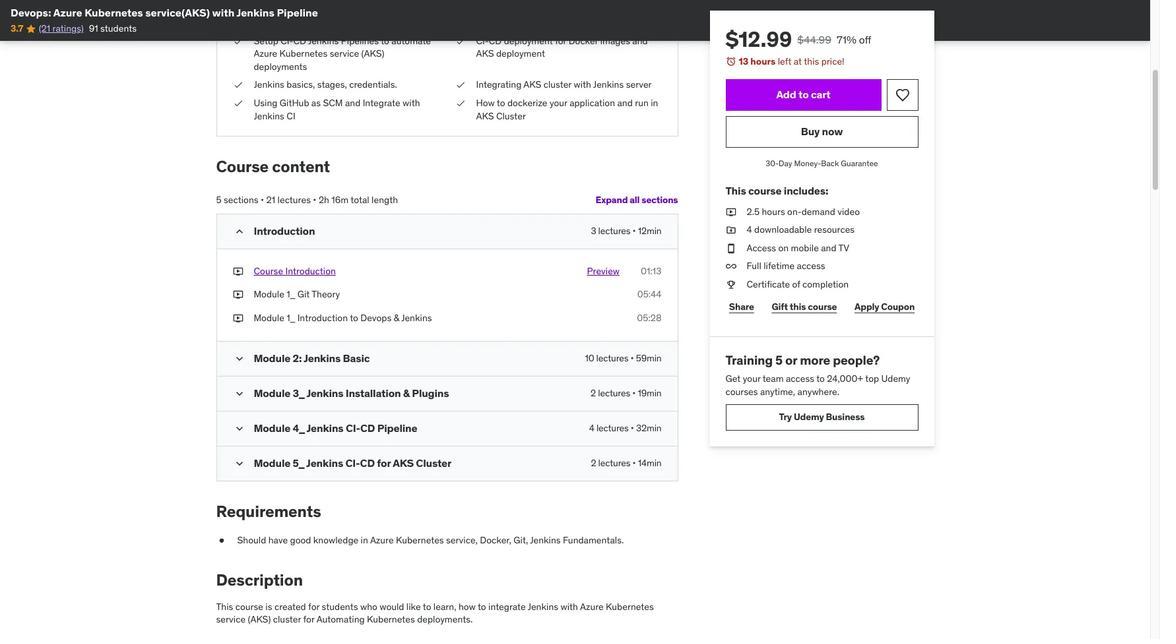 Task type: vqa. For each thing, say whether or not it's contained in the screenshot.
4th $11.99 from the bottom
no



Task type: describe. For each thing, give the bounding box(es) containing it.
your inside how to dockerize your application and run in aks cluster
[[550, 97, 568, 109]]

git
[[298, 289, 310, 301]]

ci- inside ci-cd deployment for docker images and aks deployment
[[476, 35, 489, 47]]

would
[[380, 601, 404, 613]]

apply coupon button
[[852, 294, 919, 321]]

jenkins right 3_
[[307, 387, 344, 400]]

0 horizontal spatial 5
[[216, 194, 222, 206]]

devops: azure kubernetes service(aks) with jenkins pipeline
[[11, 6, 318, 19]]

jenkins right 'devops'
[[402, 312, 432, 324]]

10 lectures • 59min
[[585, 352, 662, 364]]

with up application
[[574, 79, 592, 91]]

• for module 5_ jenkins ci-cd for aks cluster
[[633, 457, 636, 469]]

cd down installation
[[360, 422, 375, 435]]

demand
[[802, 206, 836, 218]]

azure inside setup ci-cd jenkins pipelines to automate azure kubernetes service (aks) deployments
[[254, 48, 277, 60]]

2 lectures • 14min
[[591, 457, 662, 469]]

ci- down module 4_ jenkins ci-cd pipeline in the bottom left of the page
[[346, 457, 360, 470]]

0 horizontal spatial in
[[361, 535, 368, 547]]

jenkins right 2:
[[304, 352, 341, 365]]

0 vertical spatial access
[[797, 260, 826, 272]]

guarantee
[[841, 158, 879, 168]]

course for course introduction
[[254, 265, 283, 277]]

1_ for git
[[287, 289, 295, 301]]

aks inside ci-cd deployment for docker images and aks deployment
[[476, 48, 494, 60]]

2:
[[293, 352, 302, 365]]

now
[[822, 125, 843, 138]]

13
[[739, 55, 749, 67]]

small image
[[233, 422, 246, 436]]

2h 16m
[[319, 194, 349, 206]]

share
[[730, 301, 755, 313]]

xsmall image for should have good knowledge in azure kubernetes service, docker, git, jenkins fundamentals.
[[216, 535, 227, 548]]

on-
[[788, 206, 802, 218]]

2.5
[[747, 206, 760, 218]]

try udemy business link
[[726, 404, 919, 431]]

1 vertical spatial udemy
[[794, 411, 824, 423]]

money-
[[795, 158, 822, 168]]

includes:
[[784, 184, 829, 198]]

integrate
[[489, 601, 526, 613]]

(aks) inside this course is created for students who would like to learn, how to integrate jenkins with azure kubernetes service (aks) cluster for automating kubernetes deployments.
[[248, 614, 271, 626]]

2 horizontal spatial course
[[808, 301, 838, 313]]

• for module 3_ jenkins installation & plugins
[[633, 387, 636, 399]]

1 vertical spatial deployment
[[496, 48, 545, 60]]

on
[[779, 242, 789, 254]]

anytime,
[[761, 386, 796, 398]]

• for module 2: jenkins basic
[[631, 352, 634, 364]]

installation
[[346, 387, 401, 400]]

to inside training 5 or more people? get your team access to 24,000+ top udemy courses anytime, anywhere.
[[817, 373, 825, 385]]

learn,
[[434, 601, 457, 613]]

xsmall image for how
[[455, 97, 466, 110]]

automating
[[317, 614, 365, 626]]

4_
[[293, 422, 305, 435]]

more
[[800, 352, 831, 368]]

5_
[[293, 457, 305, 470]]

off
[[860, 33, 872, 46]]

05:44
[[638, 289, 662, 301]]

service(aks)
[[145, 6, 210, 19]]

lectures for module 2: jenkins basic
[[597, 352, 629, 364]]

should
[[237, 535, 266, 547]]

module for module 2: jenkins basic
[[254, 352, 291, 365]]

ci
[[287, 110, 296, 122]]

module 4_ jenkins ci-cd pipeline
[[254, 422, 418, 435]]

preview
[[587, 265, 620, 277]]

this inside gift this course link
[[790, 301, 807, 313]]

0 vertical spatial &
[[394, 312, 400, 324]]

cd inside setup ci-cd jenkins pipelines to automate azure kubernetes service (aks) deployments
[[293, 35, 306, 47]]

and inside ci-cd deployment for docker images and aks deployment
[[633, 35, 648, 47]]

buy now button
[[726, 116, 919, 148]]

video
[[838, 206, 860, 218]]

24,000+
[[828, 373, 864, 385]]

integrating aks cluster with jenkins server
[[476, 79, 652, 91]]

2 for module 3_ jenkins installation & plugins
[[591, 387, 596, 399]]

lectures for introduction
[[599, 225, 631, 237]]

for inside ci-cd deployment for docker images and aks deployment
[[555, 35, 567, 47]]

integrating
[[476, 79, 522, 91]]

xsmall image for full lifetime access
[[726, 260, 737, 273]]

5 inside training 5 or more people? get your team access to 24,000+ top udemy courses anytime, anywhere.
[[776, 352, 783, 368]]

xsmall image for ci-
[[455, 35, 466, 48]]

apply
[[855, 301, 880, 313]]

jenkins up "setup" in the top left of the page
[[237, 6, 275, 19]]

knowledge
[[314, 535, 359, 547]]

cluster inside this course is created for students who would like to learn, how to integrate jenkins with azure kubernetes service (aks) cluster for automating kubernetes deployments.
[[273, 614, 301, 626]]

try
[[780, 411, 792, 423]]

expand all sections
[[596, 194, 678, 206]]

and left tv
[[822, 242, 837, 254]]

module for module 3_ jenkins installation & plugins
[[254, 387, 291, 400]]

xsmall image for 4 downloadable resources
[[726, 224, 737, 237]]

fundamentals.
[[563, 535, 624, 547]]

• for introduction
[[633, 225, 636, 237]]

1_ for introduction
[[287, 312, 295, 324]]

full
[[747, 260, 762, 272]]

small image for module 3_ jenkins installation & plugins
[[233, 387, 246, 401]]

jenkins inside setup ci-cd jenkins pipelines to automate azure kubernetes service (aks) deployments
[[308, 35, 339, 47]]

xsmall image for 2.5
[[726, 206, 737, 219]]

small image for module 5_ jenkins ci-cd for aks cluster
[[233, 457, 246, 471]]

jenkins right 4_
[[307, 422, 344, 435]]

1 horizontal spatial &
[[403, 387, 410, 400]]

introduction inside button
[[286, 265, 336, 277]]

hours for 2.5
[[762, 206, 786, 218]]

integrate
[[363, 97, 401, 109]]

module for module 1_ git theory
[[254, 289, 284, 301]]

module 5_ jenkins ci-cd for aks cluster
[[254, 457, 452, 470]]

team
[[763, 373, 784, 385]]

lectures for module 4_ jenkins ci-cd pipeline
[[597, 422, 629, 434]]

0 vertical spatial this
[[804, 55, 820, 67]]

certificate
[[747, 279, 790, 290]]

cd inside ci-cd deployment for docker images and aks deployment
[[489, 35, 502, 47]]

plugins
[[412, 387, 449, 400]]

how
[[476, 97, 495, 109]]

lifetime
[[764, 260, 795, 272]]

gift this course link
[[769, 294, 841, 321]]

4 for 4 lectures • 32min
[[589, 422, 595, 434]]

add
[[777, 88, 797, 101]]

people?
[[833, 352, 880, 368]]

jenkins right the git,
[[530, 535, 561, 547]]

images
[[601, 35, 631, 47]]

module for module 4_ jenkins ci-cd pipeline
[[254, 422, 291, 435]]

try udemy business
[[780, 411, 865, 423]]

as
[[312, 97, 321, 109]]

xsmall image for certificate of completion
[[726, 279, 737, 292]]

30-day money-back guarantee
[[766, 158, 879, 168]]

application
[[570, 97, 615, 109]]

for right 'created'
[[308, 601, 320, 613]]

devops
[[361, 312, 392, 324]]

course for this course includes:
[[749, 184, 782, 198]]

server
[[626, 79, 652, 91]]

service inside this course is created for students who would like to learn, how to integrate jenkins with azure kubernetes service (aks) cluster for automating kubernetes deployments.
[[216, 614, 246, 626]]

jenkins up using
[[254, 79, 285, 91]]

jenkins inside the using github as scm and integrate with jenkins ci
[[254, 110, 285, 122]]

business
[[826, 411, 865, 423]]

jenkins up application
[[594, 79, 624, 91]]

with inside the using github as scm and integrate with jenkins ci
[[403, 97, 420, 109]]

to inside setup ci-cd jenkins pipelines to automate azure kubernetes service (aks) deployments
[[381, 35, 390, 47]]

01:13
[[641, 265, 662, 277]]

gift
[[772, 301, 788, 313]]

xsmall image left "course introduction" button
[[233, 265, 243, 278]]

4 for 4 downloadable resources
[[747, 224, 753, 236]]



Task type: locate. For each thing, give the bounding box(es) containing it.
add to wishlist image
[[895, 87, 911, 103]]

1 vertical spatial 1_
[[287, 312, 295, 324]]

1 horizontal spatial pipeline
[[377, 422, 418, 435]]

1 horizontal spatial cluster
[[496, 110, 526, 122]]

xsmall image up share
[[726, 279, 737, 292]]

(aks) down pipelines
[[362, 48, 385, 60]]

• left the 21
[[261, 194, 264, 206]]

module for module 5_ jenkins ci-cd for aks cluster
[[254, 457, 291, 470]]

udemy right top
[[882, 373, 911, 385]]

2 lectures • 19min
[[591, 387, 662, 399]]

hours right 2.5
[[762, 206, 786, 218]]

5 left or on the bottom right of page
[[776, 352, 783, 368]]

xsmall image for integrating
[[455, 79, 466, 92]]

all
[[630, 194, 640, 206]]

1 vertical spatial service
[[216, 614, 246, 626]]

(aks) down the is
[[248, 614, 271, 626]]

service inside setup ci-cd jenkins pipelines to automate azure kubernetes service (aks) deployments
[[330, 48, 359, 60]]

0 vertical spatial 2
[[591, 387, 596, 399]]

1 horizontal spatial service
[[330, 48, 359, 60]]

course inside this course is created for students who would like to learn, how to integrate jenkins with azure kubernetes service (aks) cluster for automating kubernetes deployments.
[[236, 601, 263, 613]]

students inside this course is created for students who would like to learn, how to integrate jenkins with azure kubernetes service (aks) cluster for automating kubernetes deployments.
[[322, 601, 358, 613]]

with right integrate
[[403, 97, 420, 109]]

0 horizontal spatial &
[[394, 312, 400, 324]]

2 vertical spatial introduction
[[298, 312, 348, 324]]

0 vertical spatial 5
[[216, 194, 222, 206]]

10
[[585, 352, 595, 364]]

lectures for module 5_ jenkins ci-cd for aks cluster
[[599, 457, 631, 469]]

1 vertical spatial in
[[361, 535, 368, 547]]

0 horizontal spatial pipeline
[[277, 6, 318, 19]]

devops:
[[11, 6, 51, 19]]

1 sections from the left
[[224, 194, 259, 206]]

59min
[[636, 352, 662, 364]]

cluster down 'created'
[[273, 614, 301, 626]]

5 module from the top
[[254, 422, 291, 435]]

0 horizontal spatial cluster
[[416, 457, 452, 470]]

add to cart
[[777, 88, 831, 101]]

0 vertical spatial this
[[726, 184, 747, 198]]

0 vertical spatial 1_
[[287, 289, 295, 301]]

1 2 from the top
[[591, 387, 596, 399]]

course down completion
[[808, 301, 838, 313]]

for down module 4_ jenkins ci-cd pipeline in the bottom left of the page
[[377, 457, 391, 470]]

in inside how to dockerize your application and run in aks cluster
[[651, 97, 659, 109]]

with right service(aks)
[[212, 6, 235, 19]]

hours
[[751, 55, 776, 67], [762, 206, 786, 218]]

and inside the using github as scm and integrate with jenkins ci
[[345, 97, 361, 109]]

courses
[[726, 386, 758, 398]]

udemy inside training 5 or more people? get your team access to 24,000+ top udemy courses anytime, anywhere.
[[882, 373, 911, 385]]

1_ down the module 1_ git theory
[[287, 312, 295, 324]]

1 small image from the top
[[233, 225, 246, 238]]

1 vertical spatial students
[[322, 601, 358, 613]]

for down 'created'
[[303, 614, 315, 626]]

3 small image from the top
[[233, 387, 246, 401]]

0 horizontal spatial sections
[[224, 194, 259, 206]]

lectures left 32min
[[597, 422, 629, 434]]

4
[[747, 224, 753, 236], [589, 422, 595, 434]]

1 horizontal spatial 5
[[776, 352, 783, 368]]

xsmall image for access
[[726, 242, 737, 255]]

course up 2.5
[[749, 184, 782, 198]]

lectures left 14min
[[599, 457, 631, 469]]

0 vertical spatial course
[[749, 184, 782, 198]]

basics,
[[287, 79, 315, 91]]

0 vertical spatial your
[[550, 97, 568, 109]]

run
[[635, 97, 649, 109]]

jenkins right 5_
[[306, 457, 343, 470]]

1 horizontal spatial udemy
[[882, 373, 911, 385]]

to inside button
[[799, 88, 809, 101]]

like
[[407, 601, 421, 613]]

1 horizontal spatial your
[[743, 373, 761, 385]]

1 vertical spatial (aks)
[[248, 614, 271, 626]]

1 module from the top
[[254, 289, 284, 301]]

lectures right the 21
[[278, 194, 311, 206]]

left
[[778, 55, 792, 67]]

module left 5_
[[254, 457, 291, 470]]

cluster
[[496, 110, 526, 122], [416, 457, 452, 470]]

1 vertical spatial &
[[403, 387, 410, 400]]

this right gift at top right
[[790, 301, 807, 313]]

students up automating
[[322, 601, 358, 613]]

module
[[254, 289, 284, 301], [254, 312, 284, 324], [254, 352, 291, 365], [254, 387, 291, 400], [254, 422, 291, 435], [254, 457, 291, 470]]

71%
[[837, 33, 857, 46]]

1 vertical spatial introduction
[[286, 265, 336, 277]]

& right 'devops'
[[394, 312, 400, 324]]

1 vertical spatial 5
[[776, 352, 783, 368]]

this for this course includes:
[[726, 184, 747, 198]]

6 module from the top
[[254, 457, 291, 470]]

lectures left 19min
[[598, 387, 631, 399]]

0 vertical spatial cluster
[[496, 110, 526, 122]]

2 module from the top
[[254, 312, 284, 324]]

0 horizontal spatial 4
[[589, 422, 595, 434]]

small image
[[233, 225, 246, 238], [233, 352, 246, 366], [233, 387, 246, 401], [233, 457, 246, 471]]

cd down "you'll"
[[293, 35, 306, 47]]

training 5 or more people? get your team access to 24,000+ top udemy courses anytime, anywhere.
[[726, 352, 911, 398]]

xsmall image
[[726, 224, 737, 237], [726, 260, 737, 273], [233, 265, 243, 278], [726, 279, 737, 292], [216, 535, 227, 548]]

ci- up integrating
[[476, 35, 489, 47]]

3 module from the top
[[254, 352, 291, 365]]

1 vertical spatial cluster
[[416, 457, 452, 470]]

1 horizontal spatial course
[[749, 184, 782, 198]]

2 2 from the top
[[591, 457, 597, 469]]

anywhere.
[[798, 386, 840, 398]]

setup ci-cd jenkins pipelines to automate azure kubernetes service (aks) deployments
[[254, 35, 431, 72]]

1 horizontal spatial this
[[726, 184, 747, 198]]

1 vertical spatial pipeline
[[377, 422, 418, 435]]

for left docker
[[555, 35, 567, 47]]

aks inside how to dockerize your application and run in aks cluster
[[476, 110, 494, 122]]

small image for introduction
[[233, 225, 246, 238]]

pipeline left learn
[[277, 6, 318, 19]]

4 lectures • 32min
[[589, 422, 662, 434]]

expand all sections button
[[596, 187, 678, 214]]

course for this course is created for students who would like to learn, how to integrate jenkins with azure kubernetes service (aks) cluster for automating kubernetes deployments.
[[236, 601, 263, 613]]

xsmall image for jenkins
[[233, 79, 243, 92]]

get
[[726, 373, 741, 385]]

1_ left 'git'
[[287, 289, 295, 301]]

2 for module 5_ jenkins ci-cd for aks cluster
[[591, 457, 597, 469]]

xsmall image left the full
[[726, 260, 737, 273]]

1 horizontal spatial cluster
[[544, 79, 572, 91]]

in right "knowledge"
[[361, 535, 368, 547]]

jenkins down learn
[[308, 35, 339, 47]]

this course is created for students who would like to learn, how to integrate jenkins with azure kubernetes service (aks) cluster for automating kubernetes deployments.
[[216, 601, 654, 626]]

certificate of completion
[[747, 279, 849, 290]]

3 lectures • 12min
[[591, 225, 662, 237]]

• left 19min
[[633, 387, 636, 399]]

2.5 hours on-demand video
[[747, 206, 860, 218]]

1 vertical spatial this
[[790, 301, 807, 313]]

0 vertical spatial students
[[100, 23, 137, 35]]

with right integrate on the bottom
[[561, 601, 578, 613]]

using github as scm and integrate with jenkins ci
[[254, 97, 420, 122]]

back
[[822, 158, 840, 168]]

ratings)
[[53, 23, 84, 35]]

access on mobile and tv
[[747, 242, 850, 254]]

and inside how to dockerize your application and run in aks cluster
[[618, 97, 633, 109]]

1 horizontal spatial in
[[651, 97, 659, 109]]

30-
[[766, 158, 779, 168]]

0 vertical spatial udemy
[[882, 373, 911, 385]]

git,
[[514, 535, 528, 547]]

content
[[272, 157, 330, 177]]

0 vertical spatial pipeline
[[277, 6, 318, 19]]

lectures right "10"
[[597, 352, 629, 364]]

0 horizontal spatial your
[[550, 97, 568, 109]]

students right 91
[[100, 23, 137, 35]]

2 down "10"
[[591, 387, 596, 399]]

xsmall image left should
[[216, 535, 227, 548]]

1 vertical spatial course
[[808, 301, 838, 313]]

module left 3_
[[254, 387, 291, 400]]

course inside button
[[254, 265, 283, 277]]

add to cart button
[[726, 79, 882, 111]]

service,
[[446, 535, 478, 547]]

xsmall image for using
[[233, 97, 243, 110]]

completion
[[803, 279, 849, 290]]

0 horizontal spatial udemy
[[794, 411, 824, 423]]

0 horizontal spatial students
[[100, 23, 137, 35]]

jenkins inside this course is created for students who would like to learn, how to integrate jenkins with azure kubernetes service (aks) cluster for automating kubernetes deployments.
[[528, 601, 559, 613]]

0 vertical spatial cluster
[[544, 79, 572, 91]]

1 vertical spatial 4
[[589, 422, 595, 434]]

module for module 1_ introduction to devops & jenkins
[[254, 312, 284, 324]]

azure
[[53, 6, 82, 19], [254, 48, 277, 60], [370, 535, 394, 547], [580, 601, 604, 613]]

course up the 21
[[216, 157, 269, 177]]

udemy right try
[[794, 411, 824, 423]]

course
[[749, 184, 782, 198], [808, 301, 838, 313], [236, 601, 263, 613]]

sections inside expand all sections dropdown button
[[642, 194, 678, 206]]

(21
[[39, 23, 50, 35]]

module down "course introduction" button
[[254, 289, 284, 301]]

access down or on the bottom right of page
[[786, 373, 815, 385]]

0 vertical spatial service
[[330, 48, 359, 60]]

0 horizontal spatial course
[[236, 601, 263, 613]]

jenkins down using
[[254, 110, 285, 122]]

your down the integrating aks cluster with jenkins server
[[550, 97, 568, 109]]

small image for module 2: jenkins basic
[[233, 352, 246, 366]]

1 vertical spatial hours
[[762, 206, 786, 218]]

this inside this course is created for students who would like to learn, how to integrate jenkins with azure kubernetes service (aks) cluster for automating kubernetes deployments.
[[216, 601, 233, 613]]

1 horizontal spatial (aks)
[[362, 48, 385, 60]]

should have good knowledge in azure kubernetes service, docker, git, jenkins fundamentals.
[[237, 535, 624, 547]]

automate
[[392, 35, 431, 47]]

5 left the 21
[[216, 194, 222, 206]]

4 down 2 lectures • 19min
[[589, 422, 595, 434]]

3_
[[293, 387, 305, 400]]

access inside training 5 or more people? get your team access to 24,000+ top udemy courses anytime, anywhere.
[[786, 373, 815, 385]]

0 vertical spatial 4
[[747, 224, 753, 236]]

module 3_ jenkins installation & plugins
[[254, 387, 449, 400]]

xsmall image left downloadable
[[726, 224, 737, 237]]

1 horizontal spatial 4
[[747, 224, 753, 236]]

1 vertical spatial 2
[[591, 457, 597, 469]]

ci- inside setup ci-cd jenkins pipelines to automate azure kubernetes service (aks) deployments
[[281, 35, 293, 47]]

pipeline down installation
[[377, 422, 418, 435]]

1 horizontal spatial sections
[[642, 194, 678, 206]]

2 small image from the top
[[233, 352, 246, 366]]

0 vertical spatial (aks)
[[362, 48, 385, 60]]

module 2: jenkins basic
[[254, 352, 370, 365]]

cluster up how to dockerize your application and run in aks cluster on the top
[[544, 79, 572, 91]]

setup
[[254, 35, 279, 47]]

1 1_ from the top
[[287, 289, 295, 301]]

2 sections from the left
[[642, 194, 678, 206]]

day
[[779, 158, 793, 168]]

cluster
[[544, 79, 572, 91], [273, 614, 301, 626]]

0 horizontal spatial cluster
[[273, 614, 301, 626]]

cluster inside how to dockerize your application and run in aks cluster
[[496, 110, 526, 122]]

gift this course
[[772, 301, 838, 313]]

lectures
[[278, 194, 311, 206], [599, 225, 631, 237], [597, 352, 629, 364], [598, 387, 631, 399], [597, 422, 629, 434], [599, 457, 631, 469]]

4 small image from the top
[[233, 457, 246, 471]]

docker
[[569, 35, 598, 47]]

this course includes:
[[726, 184, 829, 198]]

0 vertical spatial hours
[[751, 55, 776, 67]]

this right at
[[804, 55, 820, 67]]

1 vertical spatial access
[[786, 373, 815, 385]]

0 vertical spatial course
[[216, 157, 269, 177]]

& left plugins
[[403, 387, 410, 400]]

0 vertical spatial deployment
[[504, 35, 553, 47]]

cart
[[811, 88, 831, 101]]

4 down 2.5
[[747, 224, 753, 236]]

hours right 13
[[751, 55, 776, 67]]

(aks)
[[362, 48, 385, 60], [248, 614, 271, 626]]

in right run
[[651, 97, 659, 109]]

2 down "4 lectures • 32min"
[[591, 457, 597, 469]]

(aks) inside setup ci-cd jenkins pipelines to automate azure kubernetes service (aks) deployments
[[362, 48, 385, 60]]

course for course content
[[216, 157, 269, 177]]

$44.99
[[798, 33, 832, 46]]

github
[[280, 97, 309, 109]]

you'll
[[276, 1, 315, 22]]

service
[[330, 48, 359, 60], [216, 614, 246, 626]]

introduction up 'git'
[[286, 265, 336, 277]]

course up the module 1_ git theory
[[254, 265, 283, 277]]

how
[[459, 601, 476, 613]]

introduction down the 21
[[254, 224, 315, 238]]

and left run
[[618, 97, 633, 109]]

• left 2h 16m
[[313, 194, 317, 206]]

buy now
[[801, 125, 843, 138]]

total
[[351, 194, 370, 206]]

module down the module 1_ git theory
[[254, 312, 284, 324]]

&
[[394, 312, 400, 324], [403, 387, 410, 400]]

xsmall image for setup
[[233, 35, 243, 48]]

ci- right "setup" in the top left of the page
[[281, 35, 293, 47]]

jenkins basics, stages, credentials.
[[254, 79, 397, 91]]

sections left the 21
[[224, 194, 259, 206]]

sections right the all
[[642, 194, 678, 206]]

course introduction button
[[254, 265, 336, 278]]

xsmall image
[[233, 35, 243, 48], [455, 35, 466, 48], [233, 79, 243, 92], [455, 79, 466, 92], [233, 97, 243, 110], [455, 97, 466, 110], [726, 206, 737, 219], [726, 242, 737, 255], [233, 289, 243, 302], [233, 312, 243, 325]]

jenkins right integrate on the bottom
[[528, 601, 559, 613]]

lectures for module 3_ jenkins installation & plugins
[[598, 387, 631, 399]]

1 vertical spatial course
[[254, 265, 283, 277]]

1 horizontal spatial students
[[322, 601, 358, 613]]

pipelines
[[341, 35, 379, 47]]

your up courses
[[743, 373, 761, 385]]

1 vertical spatial cluster
[[273, 614, 301, 626]]

using
[[254, 97, 278, 109]]

2 1_ from the top
[[287, 312, 295, 324]]

0 vertical spatial introduction
[[254, 224, 315, 238]]

• left 59min
[[631, 352, 634, 364]]

2 vertical spatial course
[[236, 601, 263, 613]]

apply coupon
[[855, 301, 915, 313]]

azure inside this course is created for students who would like to learn, how to integrate jenkins with azure kubernetes service (aks) cluster for automating kubernetes deployments.
[[580, 601, 604, 613]]

course left the is
[[236, 601, 263, 613]]

to inside how to dockerize your application and run in aks cluster
[[497, 97, 505, 109]]

service down pipelines
[[330, 48, 359, 60]]

3
[[591, 225, 597, 237]]

and right 'scm' in the top left of the page
[[345, 97, 361, 109]]

module left 2:
[[254, 352, 291, 365]]

theory
[[312, 289, 340, 301]]

this for this course is created for students who would like to learn, how to integrate jenkins with azure kubernetes service (aks) cluster for automating kubernetes deployments.
[[216, 601, 233, 613]]

module left 4_
[[254, 422, 291, 435]]

• for module 4_ jenkins ci-cd pipeline
[[631, 422, 634, 434]]

4 module from the top
[[254, 387, 291, 400]]

14min
[[638, 457, 662, 469]]

• left 14min
[[633, 457, 636, 469]]

alarm image
[[726, 56, 737, 67]]

access down mobile
[[797, 260, 826, 272]]

0 horizontal spatial service
[[216, 614, 246, 626]]

this
[[804, 55, 820, 67], [790, 301, 807, 313]]

lectures right 3
[[599, 225, 631, 237]]

• left 12min
[[633, 225, 636, 237]]

cd up integrating
[[489, 35, 502, 47]]

good
[[290, 535, 311, 547]]

and right images
[[633, 35, 648, 47]]

ci- up module 5_ jenkins ci-cd for aks cluster
[[346, 422, 361, 435]]

created
[[275, 601, 306, 613]]

0 horizontal spatial (aks)
[[248, 614, 271, 626]]

cd down module 4_ jenkins ci-cd pipeline in the bottom left of the page
[[360, 457, 375, 470]]

kubernetes inside setup ci-cd jenkins pipelines to automate azure kubernetes service (aks) deployments
[[280, 48, 328, 60]]

• left 32min
[[631, 422, 634, 434]]

1 vertical spatial this
[[216, 601, 233, 613]]

price!
[[822, 55, 845, 67]]

to
[[381, 35, 390, 47], [799, 88, 809, 101], [497, 97, 505, 109], [350, 312, 358, 324], [817, 373, 825, 385], [423, 601, 431, 613], [478, 601, 486, 613]]

your inside training 5 or more people? get your team access to 24,000+ top udemy courses anytime, anywhere.
[[743, 373, 761, 385]]

scm
[[323, 97, 343, 109]]

with inside this course is created for students who would like to learn, how to integrate jenkins with azure kubernetes service (aks) cluster for automating kubernetes deployments.
[[561, 601, 578, 613]]

hours for 13
[[751, 55, 776, 67]]

buy
[[801, 125, 820, 138]]

0 horizontal spatial this
[[216, 601, 233, 613]]

0 vertical spatial in
[[651, 97, 659, 109]]

how to dockerize your application and run in aks cluster
[[476, 97, 659, 122]]

introduction down theory
[[298, 312, 348, 324]]

service down description
[[216, 614, 246, 626]]

1 vertical spatial your
[[743, 373, 761, 385]]

training
[[726, 352, 773, 368]]

05:28
[[637, 312, 662, 324]]



